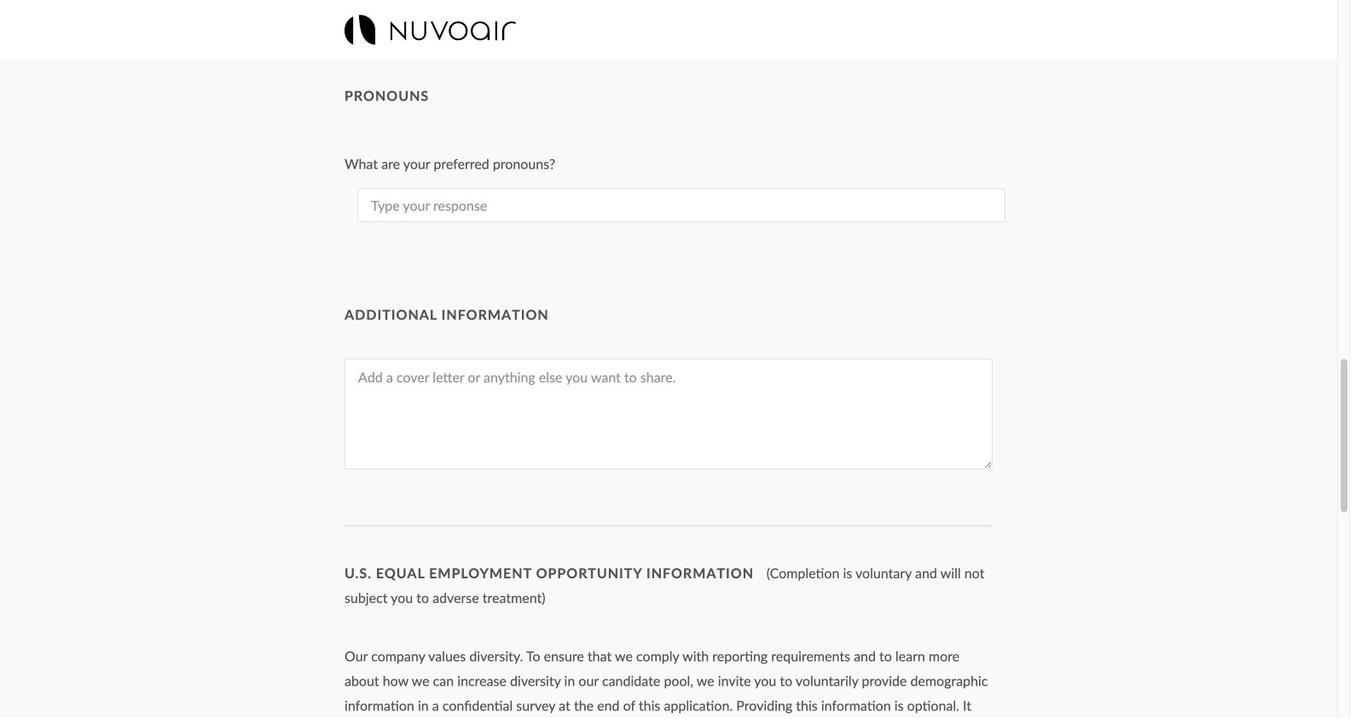 Task type: describe. For each thing, give the bounding box(es) containing it.
nuvoair logo image
[[345, 15, 516, 45]]

Add a cover letter or anything else you want to share. text field
[[345, 359, 993, 470]]



Task type: locate. For each thing, give the bounding box(es) containing it.
Type your response text field
[[357, 189, 1005, 223]]



Task type: vqa. For each thing, say whether or not it's contained in the screenshot.
paperclip icon
no



